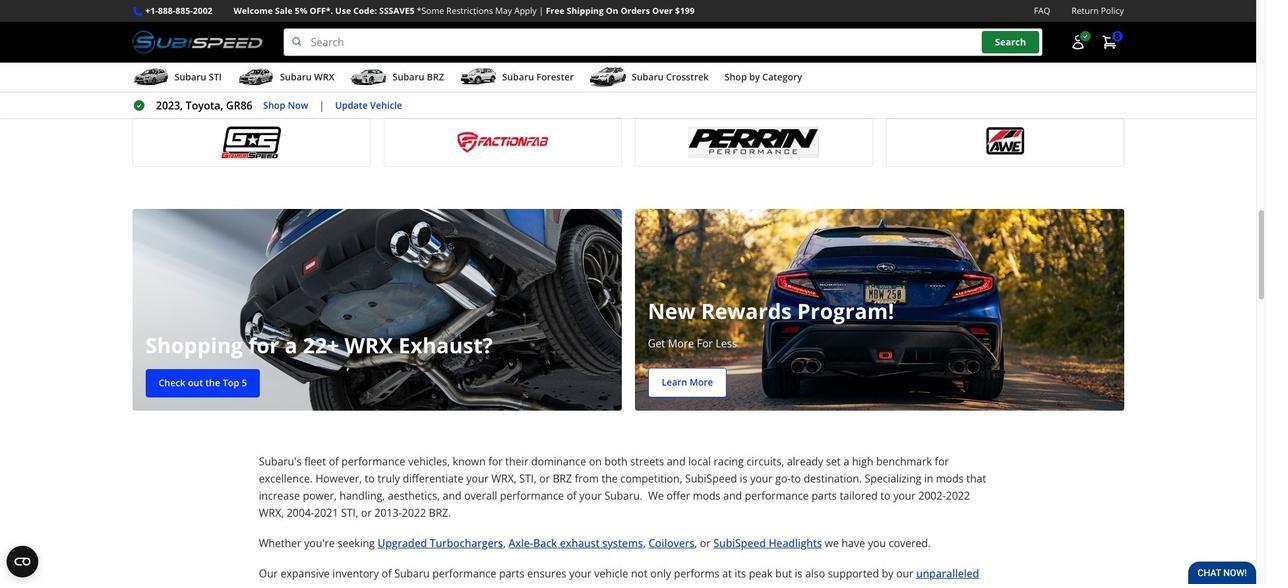 Task type: vqa. For each thing, say whether or not it's contained in the screenshot.
customer
no



Task type: locate. For each thing, give the bounding box(es) containing it.
subispeed logo image
[[132, 28, 263, 56]]

awe tuning logo image
[[895, 127, 1115, 158]]

a subaru sti thumbnail image image
[[132, 67, 169, 87]]

search input field
[[284, 28, 1042, 56]]

a subaru brz thumbnail image image
[[350, 67, 387, 87]]

grimmspeed logo image
[[141, 127, 362, 158]]

open widget image
[[7, 546, 38, 578]]

perrin logo image
[[643, 127, 864, 158]]

factionfab logo image
[[392, 127, 613, 158]]



Task type: describe. For each thing, give the bounding box(es) containing it.
a subaru wrx thumbnail image image
[[238, 67, 275, 87]]

tomei logo image
[[895, 65, 1115, 96]]

a subaru crosstrek thumbnail image image
[[590, 67, 627, 87]]

invidia logo image
[[141, 65, 362, 96]]

a subaru forester thumbnail image image
[[460, 67, 497, 87]]

olm logo image
[[392, 65, 613, 96]]

subispeed logo image
[[643, 65, 864, 96]]

button image
[[1070, 34, 1086, 50]]



